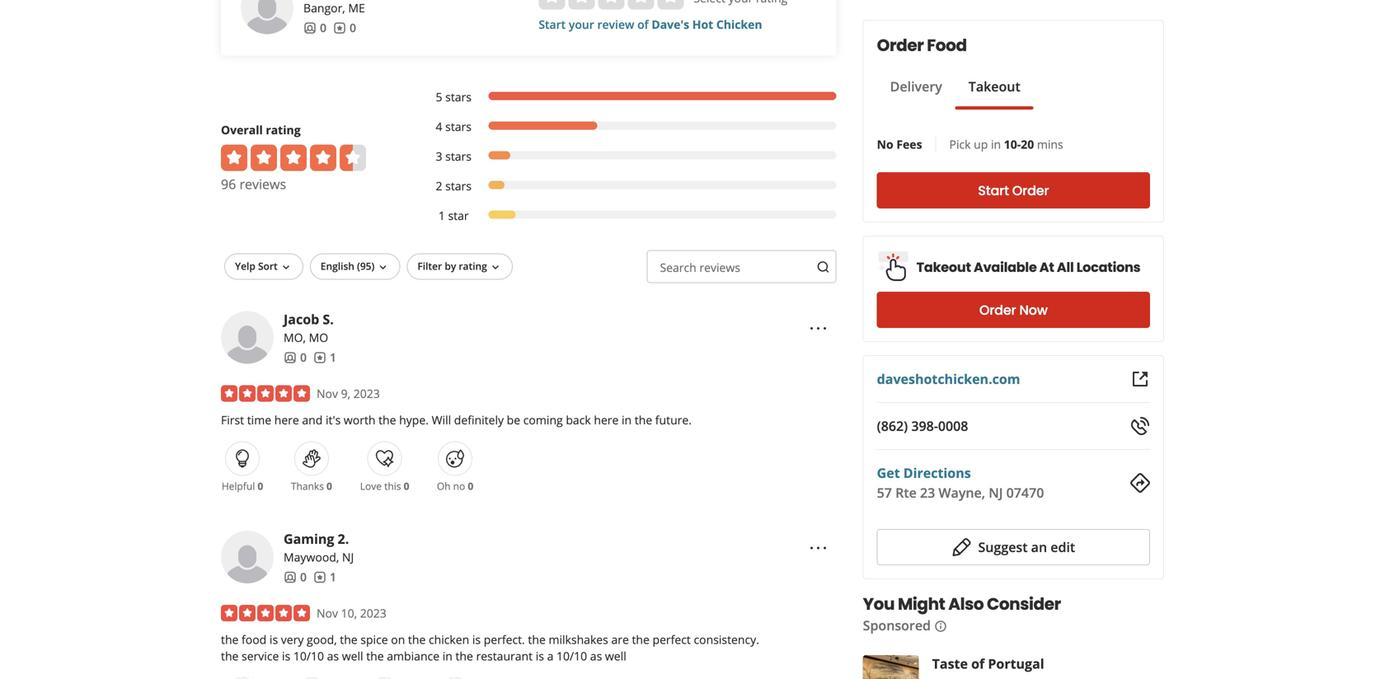 Task type: locate. For each thing, give the bounding box(es) containing it.
1 vertical spatial 16 friends v2 image
[[284, 351, 297, 364]]

2 vertical spatial 16 friends v2 image
[[284, 571, 297, 584]]

reviews right 'search'
[[700, 260, 741, 275]]

the down spice
[[366, 649, 384, 664]]

16 friends v2 image down bangor,
[[304, 21, 317, 35]]

2 stars from the top
[[445, 119, 472, 134]]

rte
[[896, 484, 917, 502]]

0 horizontal spatial in
[[443, 649, 453, 664]]

2 vertical spatial 1
[[330, 570, 336, 585]]

4 (0 reactions) element from the left
[[468, 480, 474, 493]]

filter reviews by 1 star rating element
[[419, 207, 837, 224]]

is left very
[[270, 632, 278, 648]]

by
[[445, 259, 456, 273]]

0 horizontal spatial reviews
[[240, 175, 286, 193]]

daveshotchicken.com link
[[877, 370, 1021, 388]]

16 chevron down v2 image right (95)
[[376, 261, 390, 274]]

0 down bangor,
[[320, 20, 327, 35]]

english
[[321, 259, 355, 273]]

0008
[[939, 417, 969, 435]]

takeout tab panel
[[877, 110, 1034, 116]]

1 vertical spatial 5 star rating image
[[221, 605, 310, 622]]

1 vertical spatial friends element
[[284, 349, 307, 366]]

taste of portugal
[[933, 655, 1045, 673]]

filter reviews by 3 stars rating element
[[419, 148, 837, 165]]

0 vertical spatial nj
[[989, 484, 1003, 502]]

in right up
[[991, 136, 1001, 152]]

nj inside gaming 2. maywood, nj
[[342, 550, 354, 565]]

stars for 5 stars
[[445, 89, 472, 105]]

1 vertical spatial nov
[[317, 606, 338, 621]]

locations
[[1077, 258, 1141, 277]]

nj down 2.
[[342, 550, 354, 565]]

of
[[638, 17, 649, 32], [972, 655, 985, 673]]

1 inside filter reviews by 1 star rating element
[[439, 208, 445, 224]]

star
[[448, 208, 469, 224]]

takeout left available
[[917, 258, 971, 277]]

start left your
[[539, 17, 566, 32]]

2 horizontal spatial in
[[991, 136, 1001, 152]]

well down spice
[[342, 649, 363, 664]]

english (95)
[[321, 259, 375, 273]]

16 chevron down v2 image for english (95)
[[376, 261, 390, 274]]

1 down jacob s. mo, mo at the left of the page
[[330, 350, 336, 365]]

reviews element down maywood,
[[313, 569, 336, 586]]

1 vertical spatial takeout
[[917, 258, 971, 277]]

nov left 9,
[[317, 386, 338, 402]]

order now
[[980, 301, 1048, 320]]

96
[[221, 175, 236, 193]]

filter
[[418, 259, 442, 273]]

4 stars from the top
[[445, 178, 472, 194]]

2 10/10 from the left
[[557, 649, 587, 664]]

3 (0 reactions) element from the left
[[404, 480, 409, 493]]

search reviews
[[660, 260, 741, 275]]

start for start order
[[978, 181, 1009, 200]]

16 review v2 image down maywood,
[[313, 571, 327, 584]]

no
[[877, 136, 894, 152]]

1 horizontal spatial in
[[622, 412, 632, 428]]

well down are
[[605, 649, 627, 664]]

love
[[360, 480, 382, 493]]

2 16 chevron down v2 image from the left
[[376, 261, 390, 274]]

(0 reactions) element right this
[[404, 480, 409, 493]]

me
[[348, 0, 365, 16]]

friends element for jacob
[[284, 349, 307, 366]]

the left spice
[[340, 632, 358, 648]]

16 friends v2 image down mo,
[[284, 351, 297, 364]]

1 horizontal spatial well
[[605, 649, 627, 664]]

friends element down maywood,
[[284, 569, 307, 586]]

0 vertical spatial friends element
[[304, 19, 327, 36]]

order left now
[[980, 301, 1016, 320]]

2023
[[354, 386, 380, 402], [360, 606, 387, 621]]

an
[[1031, 539, 1048, 556]]

10/10
[[293, 649, 324, 664], [557, 649, 587, 664]]

order down 20
[[1013, 181, 1049, 200]]

stars right 4 at the top left
[[445, 119, 472, 134]]

10/10 down good, at the bottom
[[293, 649, 324, 664]]

2 vertical spatial order
[[980, 301, 1016, 320]]

1 nov from the top
[[317, 386, 338, 402]]

stars right 5
[[445, 89, 472, 105]]

back
[[566, 412, 591, 428]]

2023 right 10,
[[360, 606, 387, 621]]

2023 for 2.
[[360, 606, 387, 621]]

16 friends v2 image
[[304, 21, 317, 35], [284, 351, 297, 364], [284, 571, 297, 584]]

friends element down bangor,
[[304, 19, 327, 36]]

1
[[439, 208, 445, 224], [330, 350, 336, 365], [330, 570, 336, 585]]

takeout inside tab list
[[969, 78, 1021, 95]]

1 5 star rating image from the top
[[221, 386, 310, 402]]

as down milkshakes
[[590, 649, 602, 664]]

0 vertical spatial order
[[877, 34, 924, 57]]

search image
[[817, 260, 830, 274]]

16 chevron down v2 image inside english (95) popup button
[[376, 261, 390, 274]]

1 vertical spatial 1
[[330, 350, 336, 365]]

1 16 chevron down v2 image from the left
[[279, 261, 293, 274]]

0 horizontal spatial 16 chevron down v2 image
[[279, 261, 293, 274]]

398-
[[912, 417, 939, 435]]

reviews for 96 reviews
[[240, 175, 286, 193]]

0 vertical spatial rating
[[266, 122, 301, 138]]

chicken
[[717, 17, 763, 32]]

order now link
[[877, 292, 1151, 328]]

0 vertical spatial reviews element
[[333, 19, 356, 36]]

takeout
[[969, 78, 1021, 95], [917, 258, 971, 277]]

(0 reactions) element right thanks on the left bottom of the page
[[327, 480, 332, 493]]

well
[[342, 649, 363, 664], [605, 649, 627, 664]]

1 down maywood,
[[330, 570, 336, 585]]

sort
[[258, 259, 278, 273]]

photo of jacob s. image
[[221, 311, 274, 364]]

very
[[281, 632, 304, 648]]

1 horizontal spatial 16 chevron down v2 image
[[376, 261, 390, 274]]

reviews element for 2.
[[313, 569, 336, 586]]

review
[[597, 17, 635, 32]]

no fees
[[877, 136, 923, 152]]

1 vertical spatial reviews
[[700, 260, 741, 275]]

2 well from the left
[[605, 649, 627, 664]]

0 horizontal spatial nj
[[342, 550, 354, 565]]

1 vertical spatial order
[[1013, 181, 1049, 200]]

1 horizontal spatial as
[[590, 649, 602, 664]]

1 vertical spatial reviews element
[[313, 349, 336, 366]]

directions
[[904, 464, 971, 482]]

as down good, at the bottom
[[327, 649, 339, 664]]

2 horizontal spatial 16 chevron down v2 image
[[489, 261, 502, 274]]

16 friends v2 image down maywood,
[[284, 571, 297, 584]]

2 5 star rating image from the top
[[221, 605, 310, 622]]

on
[[391, 632, 405, 648]]

1 horizontal spatial rating
[[459, 259, 487, 273]]

reviews
[[240, 175, 286, 193], [700, 260, 741, 275]]

2 vertical spatial friends element
[[284, 569, 307, 586]]

0 vertical spatial 2023
[[354, 386, 380, 402]]

start inside button
[[978, 181, 1009, 200]]

1 vertical spatial 16 review v2 image
[[313, 351, 327, 364]]

start order button
[[877, 172, 1151, 209]]

thanks
[[291, 480, 324, 493]]

reviews element containing 0
[[333, 19, 356, 36]]

16 review v2 image down mo
[[313, 351, 327, 364]]

1 horizontal spatial reviews
[[700, 260, 741, 275]]

5 star rating image for gaming 2.
[[221, 605, 310, 622]]

in down chicken
[[443, 649, 453, 664]]

nov left 10,
[[317, 606, 338, 621]]

rating
[[266, 122, 301, 138], [459, 259, 487, 273]]

tab list
[[877, 77, 1034, 110]]

0 vertical spatial 1
[[439, 208, 445, 224]]

1 vertical spatial rating
[[459, 259, 487, 273]]

None radio
[[628, 0, 654, 10]]

start order
[[978, 181, 1049, 200]]

2023 right 9,
[[354, 386, 380, 402]]

16 chevron down v2 image inside "yelp sort" dropdown button
[[279, 261, 293, 274]]

0 horizontal spatial well
[[342, 649, 363, 664]]

reviews element down bangor, me
[[333, 19, 356, 36]]

time
[[247, 412, 271, 428]]

stars right "2"
[[445, 178, 472, 194]]

mo
[[309, 330, 328, 346]]

0 horizontal spatial 10/10
[[293, 649, 324, 664]]

and
[[302, 412, 323, 428]]

0 vertical spatial 5 star rating image
[[221, 386, 310, 402]]

start down up
[[978, 181, 1009, 200]]

(0 reactions) element for thanks 0
[[327, 480, 332, 493]]

3 stars
[[436, 148, 472, 164]]

16 chevron down v2 image right sort
[[279, 261, 293, 274]]

tab list containing delivery
[[877, 77, 1034, 110]]

1 horizontal spatial nj
[[989, 484, 1003, 502]]

is
[[270, 632, 278, 648], [472, 632, 481, 648], [282, 649, 290, 664], [536, 649, 544, 664]]

0 vertical spatial nov
[[317, 386, 338, 402]]

this
[[384, 480, 401, 493]]

1 (0 reactions) element from the left
[[258, 480, 263, 493]]

16 review v2 image
[[333, 21, 346, 35], [313, 351, 327, 364], [313, 571, 327, 584]]

future.
[[656, 412, 692, 428]]

  text field
[[647, 250, 837, 283]]

is down very
[[282, 649, 290, 664]]

friends element
[[304, 19, 327, 36], [284, 349, 307, 366], [284, 569, 307, 586]]

nj left 07470 on the right bottom of page
[[989, 484, 1003, 502]]

the left food
[[221, 632, 239, 648]]

0 vertical spatial reviews
[[240, 175, 286, 193]]

reviews right the '96'
[[240, 175, 286, 193]]

dave's
[[652, 17, 690, 32]]

2 (0 reactions) element from the left
[[327, 480, 332, 493]]

the down chicken
[[456, 649, 473, 664]]

sponsored
[[863, 617, 931, 635]]

16 chevron down v2 image
[[279, 261, 293, 274], [376, 261, 390, 274], [489, 261, 502, 274]]

get directions 57 rte 23 wayne, nj 07470
[[877, 464, 1044, 502]]

of right 'taste'
[[972, 655, 985, 673]]

1 left star
[[439, 208, 445, 224]]

5 star rating image up food
[[221, 605, 310, 622]]

None radio
[[539, 0, 565, 10], [569, 0, 595, 10], [598, 0, 625, 10], [658, 0, 684, 10], [539, 0, 565, 10], [569, 0, 595, 10], [598, 0, 625, 10], [658, 0, 684, 10]]

0 vertical spatial takeout
[[969, 78, 1021, 95]]

nj inside get directions 57 rte 23 wayne, nj 07470
[[989, 484, 1003, 502]]

2 vertical spatial in
[[443, 649, 453, 664]]

hype.
[[399, 412, 429, 428]]

rating up 4.5 star rating image
[[266, 122, 301, 138]]

friends element down mo,
[[284, 349, 307, 366]]

stars right the 3 at the left of page
[[445, 148, 472, 164]]

as
[[327, 649, 339, 664], [590, 649, 602, 664]]

takeout up takeout tab panel
[[969, 78, 1021, 95]]

1 vertical spatial 2023
[[360, 606, 387, 621]]

1 vertical spatial start
[[978, 181, 1009, 200]]

(0 reactions) element right helpful
[[258, 480, 263, 493]]

all
[[1057, 258, 1074, 277]]

1 horizontal spatial start
[[978, 181, 1009, 200]]

order up delivery
[[877, 34, 924, 57]]

nj
[[989, 484, 1003, 502], [342, 550, 354, 565]]

4
[[436, 119, 442, 134]]

(0 reactions) element right the no
[[468, 480, 474, 493]]

here left and
[[274, 412, 299, 428]]

4 stars
[[436, 119, 472, 134]]

1 stars from the top
[[445, 89, 472, 105]]

1 horizontal spatial 10/10
[[557, 649, 587, 664]]

24 pencil v2 image
[[952, 538, 972, 558]]

3 16 chevron down v2 image from the left
[[489, 261, 502, 274]]

1 well from the left
[[342, 649, 363, 664]]

1 vertical spatial in
[[622, 412, 632, 428]]

order for food
[[877, 34, 924, 57]]

16 friends v2 image for jacob
[[284, 351, 297, 364]]

10/10 down milkshakes
[[557, 649, 587, 664]]

1 vertical spatial nj
[[342, 550, 354, 565]]

16 review v2 image for s.
[[313, 351, 327, 364]]

(0 reactions) element
[[258, 480, 263, 493], [327, 480, 332, 493], [404, 480, 409, 493], [468, 480, 474, 493]]

0 horizontal spatial as
[[327, 649, 339, 664]]

(0 reactions) element for helpful 0
[[258, 480, 263, 493]]

reviews element down mo
[[313, 349, 336, 366]]

2 nov from the top
[[317, 606, 338, 621]]

also
[[949, 593, 984, 616]]

friends element for gaming
[[284, 569, 307, 586]]

5 star rating image up time
[[221, 386, 310, 402]]

5 star rating image
[[221, 386, 310, 402], [221, 605, 310, 622]]

0 horizontal spatial start
[[539, 17, 566, 32]]

5
[[436, 89, 442, 105]]

mo,
[[284, 330, 306, 346]]

nov for gaming
[[317, 606, 338, 621]]

16 review v2 image down bangor, me
[[333, 21, 346, 35]]

2 as from the left
[[590, 649, 602, 664]]

2 vertical spatial 16 review v2 image
[[313, 571, 327, 584]]

16 chevron down v2 image right "filter by rating"
[[489, 261, 502, 274]]

stars for 2 stars
[[445, 178, 472, 194]]

of right the review
[[638, 17, 649, 32]]

2
[[436, 178, 442, 194]]

16 chevron down v2 image inside filter by rating popup button
[[489, 261, 502, 274]]

24 directions v2 image
[[1131, 473, 1151, 493]]

0 right this
[[404, 480, 409, 493]]

0 horizontal spatial here
[[274, 412, 299, 428]]

reviews element
[[333, 19, 356, 36], [313, 349, 336, 366], [313, 569, 336, 586]]

2 vertical spatial reviews element
[[313, 569, 336, 586]]

1 horizontal spatial of
[[972, 655, 985, 673]]

here
[[274, 412, 299, 428], [594, 412, 619, 428]]

order
[[877, 34, 924, 57], [1013, 181, 1049, 200], [980, 301, 1016, 320]]

0 vertical spatial of
[[638, 17, 649, 32]]

3 stars from the top
[[445, 148, 472, 164]]

available
[[974, 258, 1037, 277]]

here right back
[[594, 412, 619, 428]]

daveshotchicken.com
[[877, 370, 1021, 388]]

5 star rating image for jacob s.
[[221, 386, 310, 402]]

16 friends v2 image for gaming
[[284, 571, 297, 584]]

it's
[[326, 412, 341, 428]]

1 horizontal spatial here
[[594, 412, 619, 428]]

in left "future." in the bottom of the page
[[622, 412, 632, 428]]

0 vertical spatial start
[[539, 17, 566, 32]]

now
[[1020, 301, 1048, 320]]

23
[[920, 484, 935, 502]]

delivery
[[890, 78, 943, 95]]

rating right by
[[459, 259, 487, 273]]



Task type: describe. For each thing, give the bounding box(es) containing it.
first time here and it's worth the hype. will definitely be coming back here in the future.
[[221, 412, 692, 428]]

order inside button
[[1013, 181, 1049, 200]]

24 phone v2 image
[[1131, 417, 1151, 436]]

will
[[432, 412, 451, 428]]

edit
[[1051, 539, 1076, 556]]

get directions link
[[877, 464, 971, 482]]

suggest
[[979, 539, 1028, 556]]

good,
[[307, 632, 337, 648]]

1 here from the left
[[274, 412, 299, 428]]

filter reviews by 5 stars rating element
[[419, 89, 837, 105]]

0 right helpful
[[258, 480, 263, 493]]

taste
[[933, 655, 968, 673]]

2.
[[338, 530, 349, 548]]

bangor,
[[304, 0, 345, 16]]

is right chicken
[[472, 632, 481, 648]]

rating inside popup button
[[459, 259, 487, 273]]

reviews element for s.
[[313, 349, 336, 366]]

english (95) button
[[310, 254, 400, 280]]

96 reviews
[[221, 175, 286, 193]]

perfect
[[653, 632, 691, 648]]

order food
[[877, 34, 967, 57]]

stars for 4 stars
[[445, 119, 472, 134]]

oh no 0
[[437, 480, 474, 493]]

food
[[927, 34, 967, 57]]

(0 reactions) element for oh no 0
[[468, 480, 474, 493]]

2023 for s.
[[354, 386, 380, 402]]

worth
[[344, 412, 376, 428]]

57
[[877, 484, 892, 502]]

the up ambiance
[[408, 632, 426, 648]]

no
[[453, 480, 465, 493]]

nov 9, 2023
[[317, 386, 380, 402]]

service
[[242, 649, 279, 664]]

(862)
[[877, 417, 908, 435]]

stars for 3 stars
[[445, 148, 472, 164]]

jacob s. link
[[284, 311, 334, 328]]

ambiance
[[387, 649, 440, 664]]

start for start your review of dave's hot chicken
[[539, 17, 566, 32]]

menu image
[[809, 539, 829, 558]]

0 right thanks on the left bottom of the page
[[327, 480, 332, 493]]

start your review of dave's hot chicken
[[539, 17, 763, 32]]

gaming 2. link
[[284, 530, 349, 548]]

wayne,
[[939, 484, 986, 502]]

photo of gary o. image
[[241, 0, 294, 34]]

at
[[1040, 258, 1055, 277]]

milkshakes
[[549, 632, 609, 648]]

10,
[[341, 606, 357, 621]]

0 right the no
[[468, 480, 474, 493]]

takeout available at all locations
[[917, 258, 1141, 277]]

1 vertical spatial of
[[972, 655, 985, 673]]

(862) 398-0008
[[877, 417, 969, 435]]

16 chevron down v2 image for filter by rating
[[489, 261, 502, 274]]

16 review v2 image for 2.
[[313, 571, 327, 584]]

in inside the food is very good, the spice on the chicken is perfect. the milkshakes are the perfect consistency. the service is 10/10 as well the ambiance in the restaurant is a 10/10 as well
[[443, 649, 453, 664]]

you might also consider
[[863, 593, 1061, 616]]

be
[[507, 412, 521, 428]]

yelp
[[235, 259, 256, 273]]

oh
[[437, 480, 451, 493]]

mins
[[1037, 136, 1064, 152]]

photo of gaming 2. image
[[221, 531, 274, 584]]

0 down me
[[350, 20, 356, 35]]

portugal
[[988, 655, 1045, 673]]

2 here from the left
[[594, 412, 619, 428]]

thanks 0
[[291, 480, 332, 493]]

search
[[660, 260, 697, 275]]

get
[[877, 464, 900, 482]]

reviews for search reviews
[[700, 260, 741, 275]]

3
[[436, 148, 442, 164]]

0 horizontal spatial rating
[[266, 122, 301, 138]]

2 stars
[[436, 178, 472, 194]]

jacob s. mo, mo
[[284, 311, 334, 346]]

nov for jacob
[[317, 386, 338, 402]]

rating element
[[539, 0, 684, 10]]

helpful 0
[[222, 480, 263, 493]]

16 chevron down v2 image for yelp sort
[[279, 261, 293, 274]]

(no rating) image
[[539, 0, 684, 10]]

s.
[[323, 311, 334, 328]]

taste of portugal link
[[933, 655, 1045, 673]]

0 down mo,
[[300, 350, 307, 365]]

you
[[863, 593, 895, 616]]

1 star
[[439, 208, 469, 224]]

0 down maywood,
[[300, 570, 307, 585]]

0 vertical spatial in
[[991, 136, 1001, 152]]

0 vertical spatial 16 friends v2 image
[[304, 21, 317, 35]]

order for now
[[980, 301, 1016, 320]]

food
[[242, 632, 267, 648]]

filter reviews by 4 stars rating element
[[419, 118, 837, 135]]

the left hype.
[[379, 412, 396, 428]]

perfect.
[[484, 632, 525, 648]]

might
[[898, 593, 945, 616]]

yelp sort
[[235, 259, 278, 273]]

(0 reactions) element for love this 0
[[404, 480, 409, 493]]

overall
[[221, 122, 263, 138]]

menu image
[[809, 319, 829, 339]]

consider
[[987, 593, 1061, 616]]

1 for 2.
[[330, 570, 336, 585]]

coming
[[524, 412, 563, 428]]

is left "a" on the left bottom
[[536, 649, 544, 664]]

1 10/10 from the left
[[293, 649, 324, 664]]

fees
[[897, 136, 923, 152]]

(95)
[[357, 259, 375, 273]]

first
[[221, 412, 244, 428]]

spice
[[361, 632, 388, 648]]

0 vertical spatial 16 review v2 image
[[333, 21, 346, 35]]

a
[[547, 649, 554, 664]]

the right are
[[632, 632, 650, 648]]

4.5 star rating image
[[221, 145, 366, 171]]

yelp sort button
[[224, 254, 303, 280]]

the left service on the left bottom of the page
[[221, 649, 239, 664]]

takeout for takeout available at all locations
[[917, 258, 971, 277]]

10-
[[1004, 136, 1021, 152]]

takeout for takeout
[[969, 78, 1021, 95]]

24 external link v2 image
[[1131, 369, 1151, 389]]

the right "perfect."
[[528, 632, 546, 648]]

1 as from the left
[[327, 649, 339, 664]]

restaurant
[[476, 649, 533, 664]]

16 info v2 image
[[934, 620, 948, 633]]

9,
[[341, 386, 351, 402]]

maywood,
[[284, 550, 339, 565]]

up
[[974, 136, 988, 152]]

your
[[569, 17, 594, 32]]

pick up in 10-20 mins
[[950, 136, 1064, 152]]

0 horizontal spatial of
[[638, 17, 649, 32]]

filter by rating
[[418, 259, 487, 273]]

5 stars
[[436, 89, 472, 105]]

1 for s.
[[330, 350, 336, 365]]

the left "future." in the bottom of the page
[[635, 412, 653, 428]]

filter reviews by 2 stars rating element
[[419, 178, 837, 194]]

hot
[[693, 17, 714, 32]]



Task type: vqa. For each thing, say whether or not it's contained in the screenshot.
the Filter reviews by 3 stars rating element
yes



